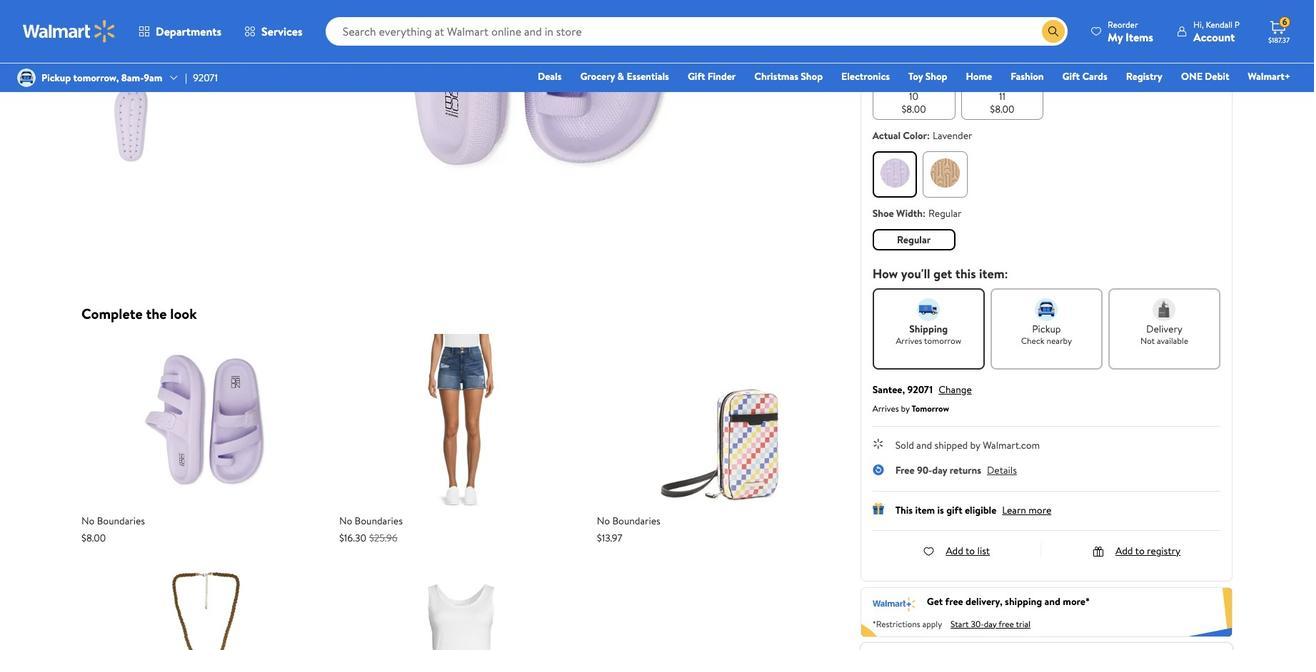 Task type: vqa. For each thing, say whether or not it's contained in the screenshot.
top info
no



Task type: describe. For each thing, give the bounding box(es) containing it.
no for no boundaries $13.97
[[597, 514, 610, 529]]

no boundaries womens comfort slide toe thong image
[[281, 0, 738, 227]]

get
[[927, 595, 943, 609]]

you'll
[[901, 265, 930, 283]]

grocery & essentials link
[[574, 69, 676, 84]]

finder
[[708, 69, 736, 84]]

delivery
[[1146, 322, 1183, 336]]

day for 30-
[[984, 618, 997, 630]]

boundaries for $13.97
[[612, 514, 660, 529]]

deals link
[[531, 69, 568, 84]]

6 for 6 $8.00
[[911, 46, 917, 60]]

by inside the santee, 92071 change arrives by tomorrow
[[901, 403, 910, 415]]

sold and shipped by walmart.com
[[895, 438, 1040, 453]]

3 list item from the left
[[597, 334, 843, 546]]

9 $8.00
[[1167, 46, 1191, 73]]

intent image for delivery image
[[1153, 298, 1176, 321]]

departments button
[[127, 14, 233, 49]]

shipped
[[935, 438, 968, 453]]

gift finder link
[[681, 69, 742, 84]]

tomorrow
[[924, 335, 961, 347]]

hi, kendall p account
[[1193, 18, 1240, 45]]

details button
[[987, 463, 1017, 478]]

tomorrow,
[[73, 71, 119, 85]]

gift for gift cards
[[1062, 69, 1080, 84]]

eligible
[[965, 503, 997, 518]]

registry
[[1126, 69, 1163, 84]]

gift cards
[[1062, 69, 1108, 84]]

shoe for shoe size : 7
[[873, 6, 894, 20]]

$8.00 for 9
[[1167, 59, 1191, 73]]

search icon image
[[1048, 26, 1059, 37]]

grocery & essentials
[[580, 69, 669, 84]]

registry link
[[1120, 69, 1169, 84]]

9am
[[144, 71, 162, 85]]

shipping arrives tomorrow
[[896, 322, 961, 347]]

home
[[966, 69, 992, 84]]

nearby
[[1047, 335, 1072, 347]]

$8.00 for 11
[[990, 102, 1015, 116]]

gift
[[946, 503, 962, 518]]

92071 for |
[[193, 71, 218, 85]]

trial
[[1016, 618, 1031, 630]]

image of item 0 image
[[81, 334, 328, 509]]

add for add to registry
[[1116, 544, 1133, 558]]

&
[[617, 69, 624, 84]]

$8.00 for 7
[[990, 62, 1015, 76]]

boundaries for $8.00
[[97, 514, 145, 529]]

image of item 3 image
[[339, 563, 585, 651]]

reorder
[[1108, 18, 1138, 30]]

width
[[896, 206, 923, 220]]

learn
[[1002, 503, 1026, 518]]

cards
[[1082, 69, 1108, 84]]

day for 90-
[[932, 463, 947, 478]]

image of item 4 image
[[597, 334, 843, 509]]

regular button
[[873, 229, 955, 250]]

*restrictions
[[873, 618, 920, 630]]

lavender
[[933, 128, 972, 143]]

item:
[[979, 265, 1008, 283]]

: for size
[[913, 6, 916, 20]]

no for no boundaries $8.00
[[81, 514, 95, 529]]

shoe size list
[[870, 40, 1223, 123]]

one debit
[[1181, 69, 1229, 84]]

one
[[1181, 69, 1203, 84]]

92071 for santee,
[[907, 383, 933, 397]]

90-
[[917, 463, 932, 478]]

image of item 2 image
[[339, 334, 585, 509]]

is
[[937, 503, 944, 518]]

look
[[170, 304, 197, 324]]

list item for image of item 1 at the left of the page
[[81, 334, 328, 546]]

home link
[[959, 69, 999, 84]]

toy shop link
[[902, 69, 954, 84]]

gift cards link
[[1056, 69, 1114, 84]]

6 $8.00
[[902, 46, 926, 73]]

details
[[987, 463, 1017, 478]]

change
[[939, 383, 972, 397]]

no boundaries $16.30 $25.96
[[339, 514, 403, 546]]

departments
[[156, 24, 221, 39]]

pickup check nearby
[[1021, 322, 1072, 347]]

this
[[895, 503, 913, 518]]

10 $8.00
[[902, 89, 926, 116]]

one debit link
[[1175, 69, 1236, 84]]

free
[[895, 463, 915, 478]]

pickup for check
[[1032, 322, 1061, 336]]

$8.00 for 6
[[902, 59, 926, 73]]

reorder my items
[[1108, 18, 1153, 45]]

santee,
[[873, 383, 905, 397]]

get free delivery, shipping and more* banner
[[860, 588, 1233, 637]]

arrives inside shipping arrives tomorrow
[[896, 335, 922, 347]]

how
[[873, 265, 898, 283]]

$25.96
[[369, 531, 398, 546]]

services button
[[233, 14, 314, 49]]

no for no boundaries $16.30 $25.96
[[339, 514, 352, 529]]

add to list
[[946, 544, 990, 558]]

walmart image
[[23, 20, 116, 43]]

christmas
[[754, 69, 798, 84]]

actual color list
[[870, 148, 1223, 200]]

6 $187.37
[[1268, 16, 1290, 45]]

walmart+
[[1248, 69, 1291, 84]]

: for color
[[927, 128, 930, 143]]

0 vertical spatial regular
[[928, 206, 962, 220]]



Task type: locate. For each thing, give the bounding box(es) containing it.
2 horizontal spatial boundaries
[[612, 514, 660, 529]]

1 vertical spatial shoe
[[873, 206, 894, 220]]

get free delivery, shipping and more*
[[927, 595, 1090, 609]]

: up 6 $8.00
[[913, 6, 916, 20]]

shop for christmas shop
[[801, 69, 823, 84]]

toy shop
[[908, 69, 947, 84]]

pickup inside pickup check nearby
[[1032, 322, 1061, 336]]

shoe left width
[[873, 206, 894, 220]]

2 gift from the left
[[1062, 69, 1080, 84]]

1 horizontal spatial to
[[1135, 544, 1145, 558]]

intent image for pickup image
[[1035, 298, 1058, 321]]

complete
[[81, 304, 143, 324]]

0 vertical spatial 92071
[[193, 71, 218, 85]]

7 left size guide button
[[919, 6, 924, 20]]

0 vertical spatial shoe
[[873, 6, 894, 20]]

2 boundaries from the left
[[355, 514, 403, 529]]

1 horizontal spatial add
[[1116, 544, 1133, 558]]

no boundaries womens comfort slide toe thong - image 4 of 4 image
[[89, 82, 172, 166]]

no inside no boundaries $13.97
[[597, 514, 610, 529]]

get
[[933, 265, 952, 283]]

list item
[[81, 334, 328, 546], [339, 334, 585, 546], [597, 334, 843, 546]]

day down delivery,
[[984, 618, 997, 630]]

pickup left tomorrow,
[[41, 71, 71, 85]]

and left more* at the right of the page
[[1045, 595, 1061, 609]]

0 vertical spatial and
[[917, 438, 932, 453]]

6 up $187.37
[[1282, 16, 1287, 28]]

2 size from the left
[[941, 6, 958, 20]]

christmas shop link
[[748, 69, 829, 84]]

actual
[[873, 128, 901, 143]]

items
[[1126, 29, 1153, 45]]

2 list item from the left
[[339, 334, 585, 546]]

$8.00 for 10
[[902, 102, 926, 116]]

Walmart Site-Wide search field
[[325, 17, 1068, 46]]

gift
[[688, 69, 705, 84], [1062, 69, 1080, 84]]

regular right width
[[928, 206, 962, 220]]

free 90-day returns details
[[895, 463, 1017, 478]]

no boundaries womens comfort slide toe thong - image 3 of 4 image
[[89, 0, 172, 74]]

sold
[[895, 438, 914, 453]]

6 up the toy
[[911, 46, 917, 60]]

11 $8.00
[[990, 89, 1015, 116]]

0 horizontal spatial shop
[[801, 69, 823, 84]]

3 no from the left
[[597, 514, 610, 529]]

1 horizontal spatial 6
[[1282, 16, 1287, 28]]

arrives down santee,
[[873, 403, 899, 415]]

7
[[919, 6, 924, 20], [1000, 46, 1005, 60]]

arrives left tomorrow
[[896, 335, 922, 347]]

no inside no boundaries $8.00
[[81, 514, 95, 529]]

shoe up electronics
[[873, 6, 894, 20]]

: up "regular" button at the right
[[923, 206, 926, 220]]

registry
[[1147, 544, 1181, 558]]

11
[[999, 89, 1006, 103]]

gift left cards
[[1062, 69, 1080, 84]]

0 vertical spatial arrives
[[896, 335, 922, 347]]

free right get
[[945, 595, 963, 609]]

by
[[901, 403, 910, 415], [970, 438, 980, 453]]

2 add from the left
[[1116, 544, 1133, 558]]

0 horizontal spatial boundaries
[[97, 514, 145, 529]]

walmart plus image
[[873, 595, 915, 612]]

the
[[146, 304, 167, 324]]

gift for gift finder
[[688, 69, 705, 84]]

$187.37
[[1268, 35, 1290, 45]]

1 vertical spatial 6
[[911, 46, 917, 60]]

to left list
[[966, 544, 975, 558]]

electronics
[[841, 69, 890, 84]]

complete the look
[[81, 304, 197, 324]]

boundaries inside no boundaries $13.97
[[612, 514, 660, 529]]

1 shop from the left
[[801, 69, 823, 84]]

regular down shoe width : regular
[[897, 233, 931, 247]]

tomorrow
[[912, 403, 949, 415]]

delivery not available
[[1141, 322, 1188, 347]]

deals
[[538, 69, 562, 84]]

shop right the toy
[[925, 69, 947, 84]]

1 shoe from the top
[[873, 6, 894, 20]]

gift left finder
[[688, 69, 705, 84]]

gifting made easy image
[[873, 503, 884, 515]]

shoe width : regular
[[873, 206, 962, 220]]

to for registry
[[1135, 544, 1145, 558]]

list
[[76, 334, 849, 651]]

start
[[951, 618, 969, 630]]

1 add from the left
[[946, 544, 963, 558]]

1 to from the left
[[966, 544, 975, 558]]

1 boundaries from the left
[[97, 514, 145, 529]]

0 horizontal spatial by
[[901, 403, 910, 415]]

delivery,
[[966, 595, 1003, 609]]

$8.00
[[902, 59, 926, 73], [1079, 59, 1103, 73], [1167, 59, 1191, 73], [990, 62, 1015, 76], [902, 102, 926, 116], [990, 102, 1015, 116], [81, 531, 106, 546]]

boundaries for $16.30
[[355, 514, 403, 529]]

8 $8.00
[[1079, 46, 1103, 73]]

list
[[977, 544, 990, 558]]

christmas shop
[[754, 69, 823, 84]]

0 horizontal spatial list item
[[81, 334, 328, 546]]

0 horizontal spatial and
[[917, 438, 932, 453]]

size guide
[[941, 6, 984, 20]]

0 vertical spatial free
[[945, 595, 963, 609]]

to left registry
[[1135, 544, 1145, 558]]

2 shoe from the top
[[873, 206, 894, 220]]

1 size from the left
[[896, 6, 913, 20]]

and inside banner
[[1045, 595, 1061, 609]]

1 horizontal spatial 7
[[1000, 46, 1005, 60]]

2 no from the left
[[339, 514, 352, 529]]

day inside get free delivery, shipping and more* banner
[[984, 618, 997, 630]]

boundaries inside no boundaries $16.30 $25.96
[[355, 514, 403, 529]]

1 list item from the left
[[81, 334, 328, 546]]

account
[[1193, 29, 1235, 45]]

0 horizontal spatial add
[[946, 544, 963, 558]]

size left the guide
[[941, 6, 958, 20]]

1 vertical spatial free
[[999, 618, 1014, 630]]

arrives inside the santee, 92071 change arrives by tomorrow
[[873, 403, 899, 415]]

0 horizontal spatial to
[[966, 544, 975, 558]]

image of item 1 image
[[81, 563, 328, 651]]

add left list
[[946, 544, 963, 558]]

no boundaries $13.97
[[597, 514, 660, 546]]

0 horizontal spatial 92071
[[193, 71, 218, 85]]

change button
[[939, 383, 972, 397]]

1 horizontal spatial gift
[[1062, 69, 1080, 84]]

6 inside 6 $8.00
[[911, 46, 917, 60]]

0 vertical spatial :
[[913, 6, 916, 20]]

0 horizontal spatial 6
[[911, 46, 917, 60]]

grocery
[[580, 69, 615, 84]]

pickup for tomorrow,
[[41, 71, 71, 85]]

santee, 92071 change arrives by tomorrow
[[873, 383, 972, 415]]

1 vertical spatial and
[[1045, 595, 1061, 609]]

services
[[261, 24, 303, 39]]

shoe for shoe width : regular
[[873, 206, 894, 220]]

30-
[[971, 618, 984, 630]]

1 vertical spatial 92071
[[907, 383, 933, 397]]

pickup down intent image for pickup
[[1032, 322, 1061, 336]]

9
[[1176, 46, 1182, 60]]

92071 right |
[[193, 71, 218, 85]]

start 30-day free trial
[[951, 618, 1031, 630]]

hi,
[[1193, 18, 1204, 30]]

0 vertical spatial by
[[901, 403, 910, 415]]

1 vertical spatial :
[[927, 128, 930, 143]]

1 vertical spatial day
[[984, 618, 997, 630]]

$8.00 for 8
[[1079, 59, 1103, 73]]

0 horizontal spatial 7
[[919, 6, 924, 20]]

how you'll get this item:
[[873, 265, 1008, 283]]

not
[[1141, 335, 1155, 347]]

8
[[1088, 46, 1094, 60]]

2 vertical spatial :
[[923, 206, 926, 220]]

1 horizontal spatial shop
[[925, 69, 947, 84]]

add for add to list
[[946, 544, 963, 558]]

1 horizontal spatial :
[[923, 206, 926, 220]]

7 up fashion link
[[1000, 46, 1005, 60]]

actual color : lavender
[[873, 128, 972, 143]]

shipping
[[909, 322, 948, 336]]

6 for 6 $187.37
[[1282, 16, 1287, 28]]

1 horizontal spatial no
[[339, 514, 352, 529]]

size guide button
[[941, 6, 984, 20]]

92071 up tomorrow
[[907, 383, 933, 397]]

1 gift from the left
[[688, 69, 705, 84]]

 image
[[17, 69, 36, 87]]

1 horizontal spatial pickup
[[1032, 322, 1061, 336]]

1 horizontal spatial by
[[970, 438, 980, 453]]

6 inside 6 $187.37
[[1282, 16, 1287, 28]]

$8.00 inside no boundaries $8.00
[[81, 531, 106, 546]]

0 horizontal spatial free
[[945, 595, 963, 609]]

1 vertical spatial by
[[970, 438, 980, 453]]

pickup
[[41, 71, 71, 85], [1032, 322, 1061, 336]]

1 horizontal spatial free
[[999, 618, 1014, 630]]

list item for 'image of item 3'
[[339, 334, 585, 546]]

0 vertical spatial pickup
[[41, 71, 71, 85]]

2 shop from the left
[[925, 69, 947, 84]]

1 horizontal spatial boundaries
[[355, 514, 403, 529]]

0 horizontal spatial size
[[896, 6, 913, 20]]

shoe size : 7
[[873, 6, 924, 20]]

1 horizontal spatial 92071
[[907, 383, 933, 397]]

0 horizontal spatial no
[[81, 514, 95, 529]]

3 boundaries from the left
[[612, 514, 660, 529]]

0 vertical spatial day
[[932, 463, 947, 478]]

day left returns
[[932, 463, 947, 478]]

list containing no boundaries
[[76, 334, 849, 651]]

92071
[[193, 71, 218, 85], [907, 383, 933, 397]]

0 vertical spatial 7
[[919, 6, 924, 20]]

2 horizontal spatial no
[[597, 514, 610, 529]]

0 vertical spatial 6
[[1282, 16, 1287, 28]]

shop for toy shop
[[925, 69, 947, 84]]

$13.97
[[597, 531, 622, 546]]

fashion
[[1011, 69, 1044, 84]]

: left lavender
[[927, 128, 930, 143]]

2 horizontal spatial list item
[[597, 334, 843, 546]]

free left trial
[[999, 618, 1014, 630]]

regular inside button
[[897, 233, 931, 247]]

debit
[[1205, 69, 1229, 84]]

add left registry
[[1116, 544, 1133, 558]]

by down santee,
[[901, 403, 910, 415]]

this
[[955, 265, 976, 283]]

available
[[1157, 335, 1188, 347]]

0 horizontal spatial gift
[[688, 69, 705, 84]]

shop right christmas
[[801, 69, 823, 84]]

1 vertical spatial arrives
[[873, 403, 899, 415]]

walmart+ link
[[1242, 69, 1297, 84]]

10
[[909, 89, 919, 103]]

1 vertical spatial regular
[[897, 233, 931, 247]]

no inside no boundaries $16.30 $25.96
[[339, 514, 352, 529]]

check
[[1021, 335, 1045, 347]]

and right sold
[[917, 438, 932, 453]]

0 horizontal spatial pickup
[[41, 71, 71, 85]]

shoe width list
[[870, 226, 1223, 253]]

1 vertical spatial 7
[[1000, 46, 1005, 60]]

7 inside 7 $8.00
[[1000, 46, 1005, 60]]

pickup tomorrow, 8am-9am
[[41, 71, 162, 85]]

this item is gift eligible learn more
[[895, 503, 1051, 518]]

arrives
[[896, 335, 922, 347], [873, 403, 899, 415]]

0 horizontal spatial :
[[913, 6, 916, 20]]

to for list
[[966, 544, 975, 558]]

size up 6 $8.00
[[896, 6, 913, 20]]

electronics link
[[835, 69, 896, 84]]

1 no from the left
[[81, 514, 95, 529]]

no
[[81, 514, 95, 529], [339, 514, 352, 529], [597, 514, 610, 529]]

more
[[1029, 503, 1051, 518]]

boundaries inside no boundaries $8.00
[[97, 514, 145, 529]]

by right the shipped
[[970, 438, 980, 453]]

1 horizontal spatial size
[[941, 6, 958, 20]]

learn more button
[[1002, 503, 1051, 518]]

2 to from the left
[[1135, 544, 1145, 558]]

intent image for shipping image
[[917, 298, 940, 321]]

boundaries
[[97, 514, 145, 529], [355, 514, 403, 529], [612, 514, 660, 529]]

p
[[1235, 18, 1240, 30]]

0 horizontal spatial day
[[932, 463, 947, 478]]

toy
[[908, 69, 923, 84]]

1 vertical spatial pickup
[[1032, 322, 1061, 336]]

1 horizontal spatial day
[[984, 618, 997, 630]]

8am-
[[121, 71, 144, 85]]

2 horizontal spatial :
[[927, 128, 930, 143]]

my
[[1108, 29, 1123, 45]]

6
[[1282, 16, 1287, 28], [911, 46, 917, 60]]

walmart.com
[[983, 438, 1040, 453]]

1 horizontal spatial list item
[[339, 334, 585, 546]]

Search search field
[[325, 17, 1068, 46]]

: for width
[[923, 206, 926, 220]]

no boundaries $8.00
[[81, 514, 145, 546]]

92071 inside the santee, 92071 change arrives by tomorrow
[[907, 383, 933, 397]]

1 horizontal spatial and
[[1045, 595, 1061, 609]]



